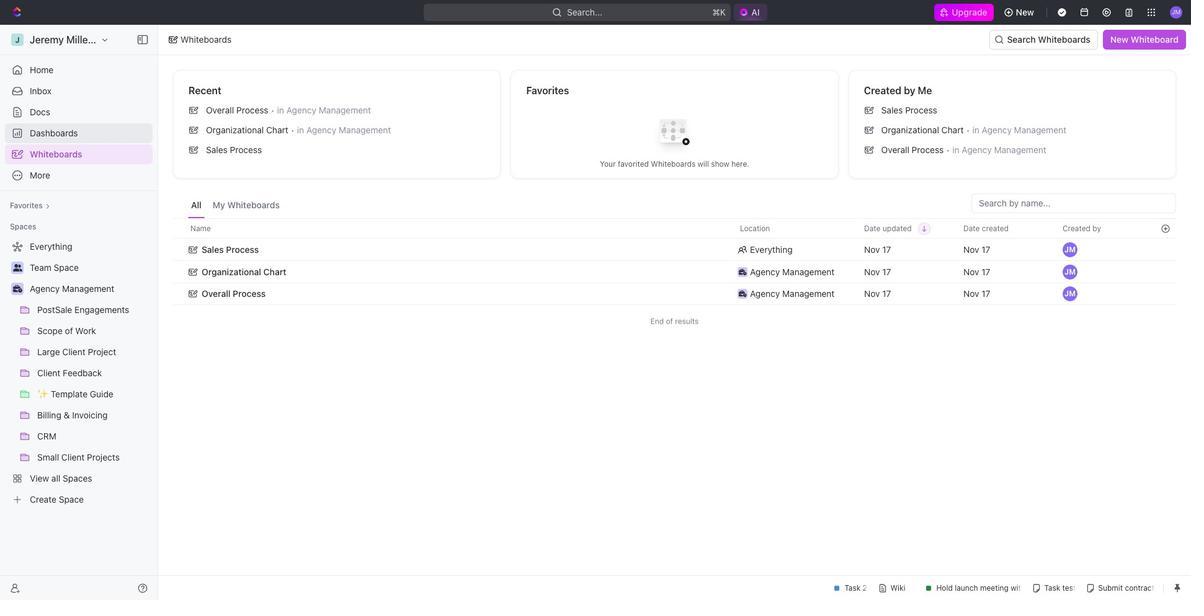 Task type: describe. For each thing, give the bounding box(es) containing it.
jeremy miller's workspace, , element
[[11, 34, 24, 46]]

projects
[[87, 452, 120, 463]]

✨ template guide link
[[37, 385, 150, 405]]

of for end
[[666, 317, 673, 326]]

row containing overall process
[[173, 282, 1177, 307]]

row containing sales process
[[173, 237, 1177, 262]]

project
[[88, 347, 116, 357]]

large client project link
[[37, 343, 150, 362]]

no favorited whiteboards image
[[650, 110, 700, 159]]

my whiteboards button
[[210, 194, 283, 218]]

agency management inside tree
[[30, 284, 114, 294]]

your favorited whiteboards will show here.
[[600, 159, 750, 168]]

scope
[[37, 326, 63, 336]]

sales process button
[[181, 237, 725, 262]]

new for new
[[1016, 7, 1035, 17]]

create
[[30, 495, 56, 505]]

favorited
[[618, 159, 649, 168]]

agency management for overall process
[[750, 289, 835, 299]]

team
[[30, 263, 51, 273]]

client feedback
[[37, 368, 102, 379]]

jm inside dropdown button
[[1172, 8, 1181, 16]]

home
[[30, 65, 54, 75]]

organizational chart • in agency management for recent
[[206, 125, 391, 135]]

my whiteboards
[[213, 200, 280, 210]]

whiteboards inside sidebar navigation
[[30, 149, 82, 159]]

1 vertical spatial sales process
[[206, 145, 262, 155]]

small client projects link
[[37, 448, 150, 468]]

created for created by me
[[864, 85, 902, 96]]

0 vertical spatial overall process • in agency management
[[206, 105, 371, 115]]

by for created by me
[[904, 85, 916, 96]]

engagements
[[75, 305, 129, 315]]

1 horizontal spatial sales process link
[[859, 101, 1171, 120]]

1 horizontal spatial overall process • in agency management
[[882, 145, 1047, 155]]

whiteboards inside button
[[227, 200, 280, 210]]

client feedback link
[[37, 364, 150, 384]]

view
[[30, 474, 49, 484]]

space for create space
[[59, 495, 84, 505]]

all button
[[188, 194, 205, 218]]

organizational chart button
[[181, 260, 725, 285]]

new for new whiteboard
[[1111, 34, 1129, 45]]

chart inside button
[[264, 267, 286, 277]]

favorites button
[[5, 199, 55, 213]]

here.
[[732, 159, 750, 168]]

jeremy
[[30, 34, 64, 45]]

updated
[[883, 224, 912, 233]]

will
[[698, 159, 709, 168]]

new whiteboard button
[[1103, 30, 1187, 50]]

billing
[[37, 410, 61, 421]]

postsale engagements link
[[37, 300, 150, 320]]

scope of work
[[37, 326, 96, 336]]

search
[[1008, 34, 1036, 45]]

overall inside overall process button
[[202, 289, 231, 299]]

upgrade
[[952, 7, 988, 17]]

inbox
[[30, 86, 52, 96]]

billing & invoicing link
[[37, 406, 150, 426]]

ai button
[[734, 4, 768, 21]]

0 horizontal spatial business time image
[[13, 285, 22, 293]]

jeremy miller's workspace
[[30, 34, 154, 45]]

sidebar navigation
[[0, 25, 161, 601]]

jeremy miller, , element for organizational chart
[[1063, 265, 1078, 280]]

view all spaces link
[[5, 469, 150, 489]]

cell for sales process
[[1155, 238, 1177, 261]]

✨ template guide
[[37, 389, 113, 400]]

created by
[[1063, 224, 1102, 233]]

business time image inside table
[[739, 291, 747, 297]]

chart for recent
[[266, 125, 288, 135]]

0 horizontal spatial sales process link
[[184, 140, 495, 160]]

search whiteboards button
[[990, 30, 1098, 50]]

results
[[675, 317, 699, 326]]

home link
[[5, 60, 153, 80]]

end of results
[[651, 317, 699, 326]]

postsale
[[37, 305, 72, 315]]

scope of work link
[[37, 321, 150, 341]]

show
[[711, 159, 730, 168]]

client for large
[[62, 347, 85, 357]]

sales for the leftmost sales process link
[[206, 145, 228, 155]]

date created button
[[956, 219, 1017, 238]]

space for team space
[[54, 263, 79, 273]]

date updated
[[865, 224, 912, 233]]

⌘k
[[713, 7, 726, 17]]

1 horizontal spatial spaces
[[63, 474, 92, 484]]

create space link
[[5, 490, 150, 510]]

new button
[[999, 2, 1042, 22]]

workspace
[[102, 34, 154, 45]]

large
[[37, 347, 60, 357]]

ai
[[752, 7, 760, 17]]

all
[[191, 200, 202, 210]]

tab list containing all
[[188, 194, 283, 218]]

row containing name
[[173, 218, 1177, 239]]

overall process
[[202, 289, 266, 299]]

postsale engagements
[[37, 305, 129, 315]]

cell for organizational chart
[[1155, 261, 1177, 283]]

me
[[918, 85, 933, 96]]

create space
[[30, 495, 84, 505]]

crm link
[[37, 427, 150, 447]]

1 vertical spatial overall
[[882, 145, 910, 155]]

&
[[64, 410, 70, 421]]

small client projects
[[37, 452, 120, 463]]

template
[[51, 389, 88, 400]]

cell for overall process
[[1155, 283, 1177, 305]]

location
[[740, 224, 770, 233]]

all
[[51, 474, 60, 484]]

everything link
[[5, 237, 150, 257]]

1 vertical spatial client
[[37, 368, 60, 379]]

work
[[75, 326, 96, 336]]

of for scope
[[65, 326, 73, 336]]

client for small
[[61, 452, 85, 463]]



Task type: vqa. For each thing, say whether or not it's contained in the screenshot.
GREG ROBINSON, , Element
no



Task type: locate. For each thing, give the bounding box(es) containing it.
2 vertical spatial sales
[[202, 244, 224, 255]]

management
[[319, 105, 371, 115], [339, 125, 391, 135], [1015, 125, 1067, 135], [995, 145, 1047, 155], [783, 267, 835, 277], [62, 284, 114, 294], [783, 289, 835, 299]]

chart for created by me
[[942, 125, 964, 135]]

in
[[277, 105, 284, 115], [297, 125, 304, 135], [973, 125, 980, 135], [953, 145, 960, 155]]

new left 'whiteboard'
[[1111, 34, 1129, 45]]

docs
[[30, 107, 50, 117]]

organizational inside button
[[202, 267, 261, 277]]

date left created at the top of page
[[964, 224, 980, 233]]

1 date from the left
[[865, 224, 881, 233]]

whiteboards right my
[[227, 200, 280, 210]]

2 cell from the top
[[1155, 261, 1177, 283]]

business time image
[[13, 285, 22, 293], [739, 291, 747, 297]]

1 vertical spatial overall process • in agency management
[[882, 145, 1047, 155]]

agency management
[[750, 267, 835, 277], [30, 284, 114, 294], [750, 289, 835, 299]]

sales process
[[882, 105, 938, 115], [206, 145, 262, 155], [202, 244, 259, 255]]

small
[[37, 452, 59, 463]]

3 cell from the top
[[1155, 283, 1177, 305]]

1 vertical spatial new
[[1111, 34, 1129, 45]]

•
[[271, 105, 275, 115], [291, 125, 295, 135], [967, 125, 970, 135], [947, 145, 950, 155]]

organizational chart • in agency management for created by me
[[882, 125, 1067, 135]]

name
[[191, 224, 211, 233]]

by
[[904, 85, 916, 96], [1093, 224, 1102, 233]]

0 vertical spatial sales process link
[[859, 101, 1171, 120]]

date
[[865, 224, 881, 233], [964, 224, 980, 233]]

date for date created
[[964, 224, 980, 233]]

2 jeremy miller, , element from the top
[[1063, 265, 1078, 280]]

organizational down created by me
[[882, 125, 940, 135]]

0 vertical spatial overall
[[206, 105, 234, 115]]

overall down created by me
[[882, 145, 910, 155]]

dashboards
[[30, 128, 78, 138]]

search whiteboards
[[1008, 34, 1091, 45]]

1 vertical spatial sales
[[206, 145, 228, 155]]

agency management link
[[30, 279, 150, 299]]

organizational chart
[[202, 267, 286, 277]]

sales down name
[[202, 244, 224, 255]]

3 row from the top
[[173, 260, 1177, 285]]

2 date from the left
[[964, 224, 980, 233]]

organizational chart • in agency management
[[206, 125, 391, 135], [882, 125, 1067, 135]]

sales process down created by me
[[882, 105, 938, 115]]

whiteboards link
[[5, 145, 153, 164]]

3 jeremy miller, , element from the top
[[1063, 287, 1078, 302]]

jm for sales process
[[1065, 245, 1076, 254]]

your
[[600, 159, 616, 168]]

sales process link
[[859, 101, 1171, 120], [184, 140, 495, 160]]

1 horizontal spatial new
[[1111, 34, 1129, 45]]

2 row from the top
[[173, 237, 1177, 262]]

organizational for recent
[[206, 125, 264, 135]]

date created
[[964, 224, 1009, 233]]

jm
[[1172, 8, 1181, 16], [1065, 245, 1076, 254], [1065, 267, 1076, 276], [1065, 289, 1076, 299]]

0 horizontal spatial everything
[[30, 241, 72, 252]]

1 jeremy miller, , element from the top
[[1063, 242, 1078, 257]]

created inside table
[[1063, 224, 1091, 233]]

client up client feedback
[[62, 347, 85, 357]]

2 vertical spatial sales process
[[202, 244, 259, 255]]

invoicing
[[72, 410, 108, 421]]

spaces down the "small client projects"
[[63, 474, 92, 484]]

more button
[[5, 166, 153, 186]]

tab list
[[188, 194, 283, 218]]

space down view all spaces link
[[59, 495, 84, 505]]

0 vertical spatial jeremy miller, , element
[[1063, 242, 1078, 257]]

organizational up overall process
[[202, 267, 261, 277]]

docs link
[[5, 102, 153, 122]]

1 horizontal spatial business time image
[[739, 291, 747, 297]]

0 vertical spatial spaces
[[10, 222, 36, 231]]

favorites
[[526, 85, 569, 96], [10, 201, 43, 210]]

client down large
[[37, 368, 60, 379]]

1 horizontal spatial organizational chart • in agency management
[[882, 125, 1067, 135]]

organizational for created by me
[[882, 125, 940, 135]]

overall down recent
[[206, 105, 234, 115]]

jm for overall process
[[1065, 289, 1076, 299]]

space down everything link
[[54, 263, 79, 273]]

everything down 'location'
[[750, 244, 793, 255]]

everything up the team space
[[30, 241, 72, 252]]

whiteboards up recent
[[181, 34, 232, 45]]

favorites inside button
[[10, 201, 43, 210]]

1 horizontal spatial created
[[1063, 224, 1091, 233]]

new whiteboard
[[1111, 34, 1179, 45]]

jm for organizational chart
[[1065, 267, 1076, 276]]

0 horizontal spatial favorites
[[10, 201, 43, 210]]

agency inside tree
[[30, 284, 60, 294]]

1 horizontal spatial date
[[964, 224, 980, 233]]

miller's
[[66, 34, 100, 45]]

crm
[[37, 431, 56, 442]]

2 organizational chart • in agency management from the left
[[882, 125, 1067, 135]]

1 row from the top
[[173, 218, 1177, 239]]

feedback
[[63, 368, 102, 379]]

date left updated
[[865, 224, 881, 233]]

0 horizontal spatial spaces
[[10, 222, 36, 231]]

1 cell from the top
[[1155, 238, 1177, 261]]

nov
[[865, 244, 880, 255], [964, 244, 980, 255], [865, 267, 880, 277], [964, 267, 980, 277], [865, 289, 880, 299], [964, 289, 980, 299]]

everything
[[30, 241, 72, 252], [750, 244, 793, 255]]

whiteboards inside button
[[1038, 34, 1091, 45]]

client up view all spaces link
[[61, 452, 85, 463]]

jeremy miller, , element for sales process
[[1063, 242, 1078, 257]]

0 horizontal spatial of
[[65, 326, 73, 336]]

chart
[[266, 125, 288, 135], [942, 125, 964, 135], [264, 267, 286, 277]]

overall
[[206, 105, 234, 115], [882, 145, 910, 155], [202, 289, 231, 299]]

of inside sidebar navigation
[[65, 326, 73, 336]]

business time image
[[739, 269, 747, 275]]

✨
[[37, 389, 48, 400]]

tree containing everything
[[5, 237, 153, 510]]

1 vertical spatial favorites
[[10, 201, 43, 210]]

user group image
[[13, 264, 22, 272]]

tree
[[5, 237, 153, 510]]

dashboards link
[[5, 124, 153, 143]]

1 vertical spatial by
[[1093, 224, 1102, 233]]

created down "search by name..." text box in the right of the page
[[1063, 224, 1091, 233]]

created
[[864, 85, 902, 96], [1063, 224, 1091, 233]]

whiteboards right "search"
[[1038, 34, 1091, 45]]

jm button
[[1167, 2, 1187, 22]]

organizational
[[206, 125, 264, 135], [882, 125, 940, 135], [202, 267, 261, 277]]

everything inside sidebar navigation
[[30, 241, 72, 252]]

0 vertical spatial created
[[864, 85, 902, 96]]

large client project
[[37, 347, 116, 357]]

overall down organizational chart
[[202, 289, 231, 299]]

0 vertical spatial sales
[[882, 105, 903, 115]]

spaces down favorites button
[[10, 222, 36, 231]]

0 horizontal spatial new
[[1016, 7, 1035, 17]]

management inside sidebar navigation
[[62, 284, 114, 294]]

date for date updated
[[865, 224, 881, 233]]

whiteboard
[[1131, 34, 1179, 45]]

1 horizontal spatial by
[[1093, 224, 1102, 233]]

row containing organizational chart
[[173, 260, 1177, 285]]

j
[[15, 35, 20, 44]]

of left work
[[65, 326, 73, 336]]

Search by name... text field
[[979, 194, 1169, 213]]

created left me
[[864, 85, 902, 96]]

business time image down business time icon
[[739, 291, 747, 297]]

inbox link
[[5, 81, 153, 101]]

sales up my
[[206, 145, 228, 155]]

billing & invoicing
[[37, 410, 108, 421]]

of
[[666, 317, 673, 326], [65, 326, 73, 336]]

tree inside sidebar navigation
[[5, 237, 153, 510]]

view all spaces
[[30, 474, 92, 484]]

row
[[173, 218, 1177, 239], [173, 237, 1177, 262], [173, 260, 1177, 285], [173, 282, 1177, 307]]

0 vertical spatial by
[[904, 85, 916, 96]]

recent
[[189, 85, 222, 96]]

agency management for organizational chart
[[750, 267, 835, 277]]

1 vertical spatial spaces
[[63, 474, 92, 484]]

upgrade link
[[935, 4, 994, 21]]

guide
[[90, 389, 113, 400]]

0 horizontal spatial by
[[904, 85, 916, 96]]

search...
[[567, 7, 603, 17]]

1 horizontal spatial favorites
[[526, 85, 569, 96]]

table
[[173, 218, 1177, 307]]

sales process up my whiteboards
[[206, 145, 262, 155]]

date updated button
[[857, 219, 931, 238]]

jeremy miller, , element
[[1063, 242, 1078, 257], [1063, 265, 1078, 280], [1063, 287, 1078, 302]]

2 vertical spatial jeremy miller, , element
[[1063, 287, 1078, 302]]

0 vertical spatial favorites
[[526, 85, 569, 96]]

by left me
[[904, 85, 916, 96]]

1 horizontal spatial of
[[666, 317, 673, 326]]

new up "search"
[[1016, 7, 1035, 17]]

sales inside button
[[202, 244, 224, 255]]

client
[[62, 347, 85, 357], [37, 368, 60, 379], [61, 452, 85, 463]]

0 vertical spatial client
[[62, 347, 85, 357]]

created by me
[[864, 85, 933, 96]]

jeremy miller, , element for overall process
[[1063, 287, 1078, 302]]

by for created by
[[1093, 224, 1102, 233]]

created for created by
[[1063, 224, 1091, 233]]

1 vertical spatial space
[[59, 495, 84, 505]]

1 organizational chart • in agency management from the left
[[206, 125, 391, 135]]

by down "search by name..." text box in the right of the page
[[1093, 224, 1102, 233]]

table containing sales process
[[173, 218, 1177, 307]]

0 horizontal spatial date
[[865, 224, 881, 233]]

sales process up organizational chart
[[202, 244, 259, 255]]

1 vertical spatial jeremy miller, , element
[[1063, 265, 1078, 280]]

0 horizontal spatial overall process • in agency management
[[206, 105, 371, 115]]

whiteboards left will
[[651, 159, 696, 168]]

team space link
[[30, 258, 150, 278]]

sales process inside button
[[202, 244, 259, 255]]

2 vertical spatial client
[[61, 452, 85, 463]]

2 vertical spatial overall
[[202, 289, 231, 299]]

0 vertical spatial space
[[54, 263, 79, 273]]

1 horizontal spatial everything
[[750, 244, 793, 255]]

0 horizontal spatial organizational chart • in agency management
[[206, 125, 391, 135]]

created
[[982, 224, 1009, 233]]

whiteboards down dashboards
[[30, 149, 82, 159]]

organizational down recent
[[206, 125, 264, 135]]

end
[[651, 317, 664, 326]]

4 row from the top
[[173, 282, 1177, 307]]

more
[[30, 170, 50, 181]]

business time image down user group image
[[13, 285, 22, 293]]

of right end
[[666, 317, 673, 326]]

0 vertical spatial new
[[1016, 7, 1035, 17]]

new
[[1016, 7, 1035, 17], [1111, 34, 1129, 45]]

0 vertical spatial sales process
[[882, 105, 938, 115]]

sales for rightmost sales process link
[[882, 105, 903, 115]]

1 vertical spatial sales process link
[[184, 140, 495, 160]]

cell
[[1155, 238, 1177, 261], [1155, 261, 1177, 283], [1155, 283, 1177, 305]]

whiteboards
[[181, 34, 232, 45], [1038, 34, 1091, 45], [30, 149, 82, 159], [651, 159, 696, 168], [227, 200, 280, 210]]

1 vertical spatial created
[[1063, 224, 1091, 233]]

team space
[[30, 263, 79, 273]]

my
[[213, 200, 225, 210]]

sales down created by me
[[882, 105, 903, 115]]

0 horizontal spatial created
[[864, 85, 902, 96]]



